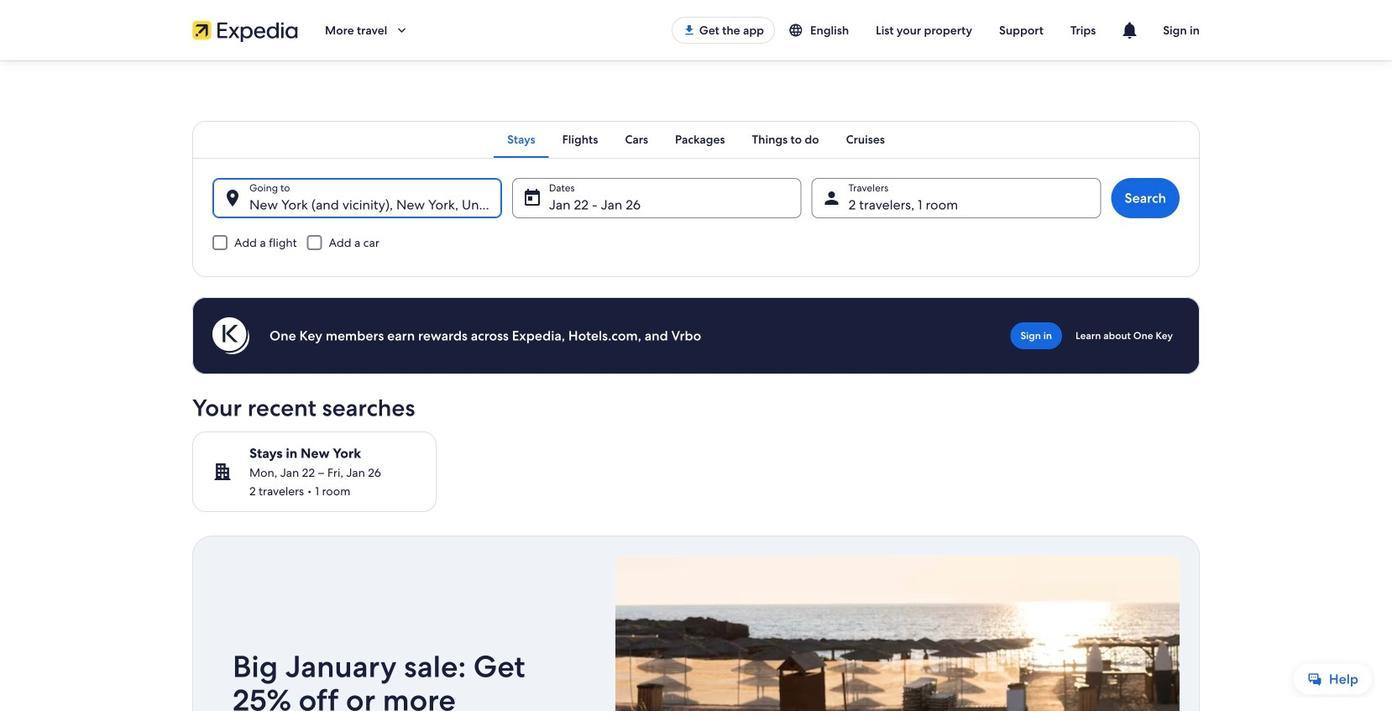 Task type: vqa. For each thing, say whether or not it's contained in the screenshot.
main content
yes



Task type: locate. For each thing, give the bounding box(es) containing it.
communication center icon image
[[1119, 20, 1140, 40]]

tab list
[[192, 121, 1200, 158]]

expedia logo image
[[192, 18, 298, 42]]

more travel image
[[394, 23, 409, 38]]

main content
[[0, 60, 1392, 711]]



Task type: describe. For each thing, give the bounding box(es) containing it.
download the app button image
[[682, 24, 696, 37]]

small image
[[788, 23, 810, 38]]

stays image
[[212, 462, 233, 482]]



